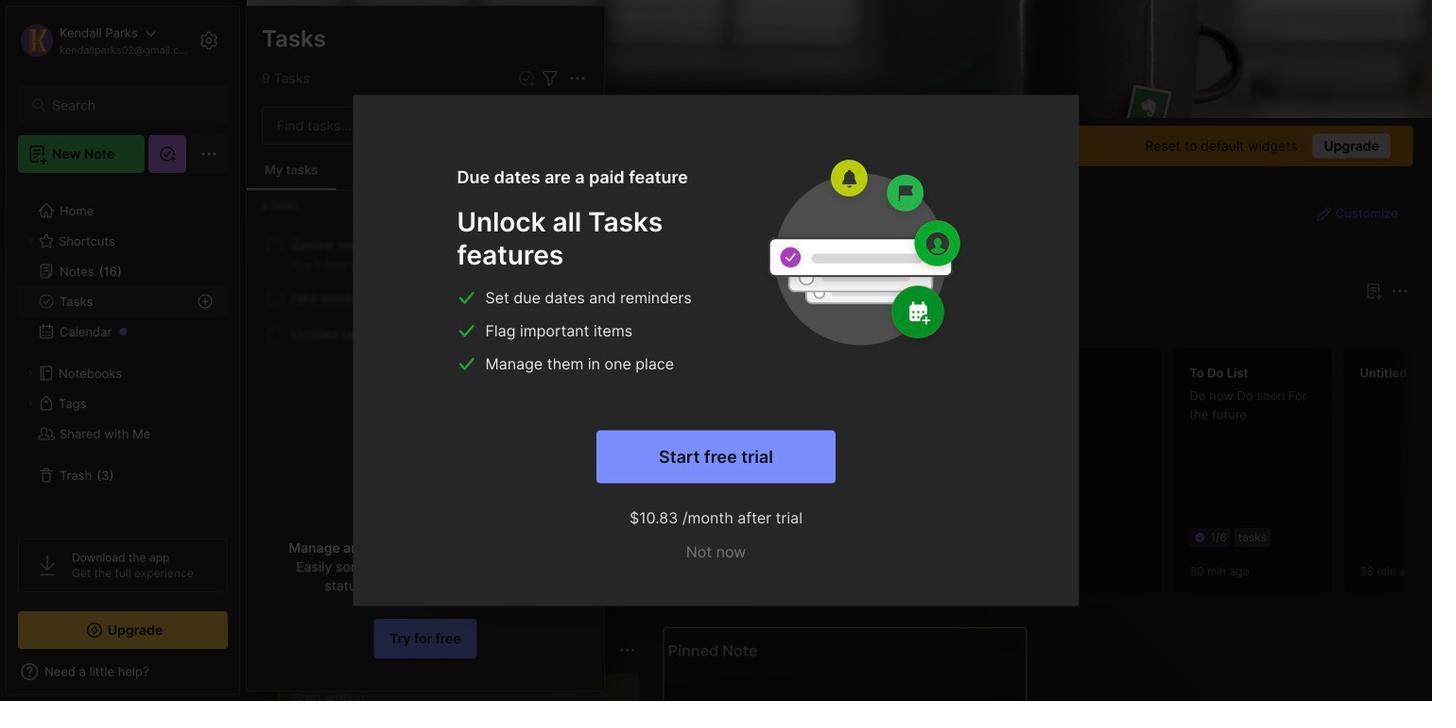 Task type: vqa. For each thing, say whether or not it's contained in the screenshot.
New Task icon
yes



Task type: locate. For each thing, give the bounding box(es) containing it.
0 horizontal spatial tab
[[667, 314, 723, 337]]

expand tags image
[[25, 398, 36, 409]]

tab list
[[667, 314, 1406, 337]]

row group
[[664, 348, 1433, 605]]

2 tab from the left
[[730, 314, 807, 337]]

1 horizontal spatial tab
[[730, 314, 807, 337]]

tree
[[7, 184, 239, 522]]

expand notebooks image
[[25, 368, 36, 379]]

None search field
[[52, 94, 203, 116]]

Start writing… text field
[[293, 674, 639, 702]]

main element
[[0, 0, 246, 702]]

new task image
[[517, 69, 536, 88]]

none search field inside main element
[[52, 94, 203, 116]]

Search text field
[[52, 96, 203, 114]]

tree inside main element
[[7, 184, 239, 522]]

tab
[[667, 314, 723, 337], [730, 314, 807, 337]]



Task type: describe. For each thing, give the bounding box(es) containing it.
1 tab from the left
[[667, 314, 723, 337]]

settings image
[[198, 29, 220, 52]]

Find tasks… text field
[[266, 110, 546, 141]]



